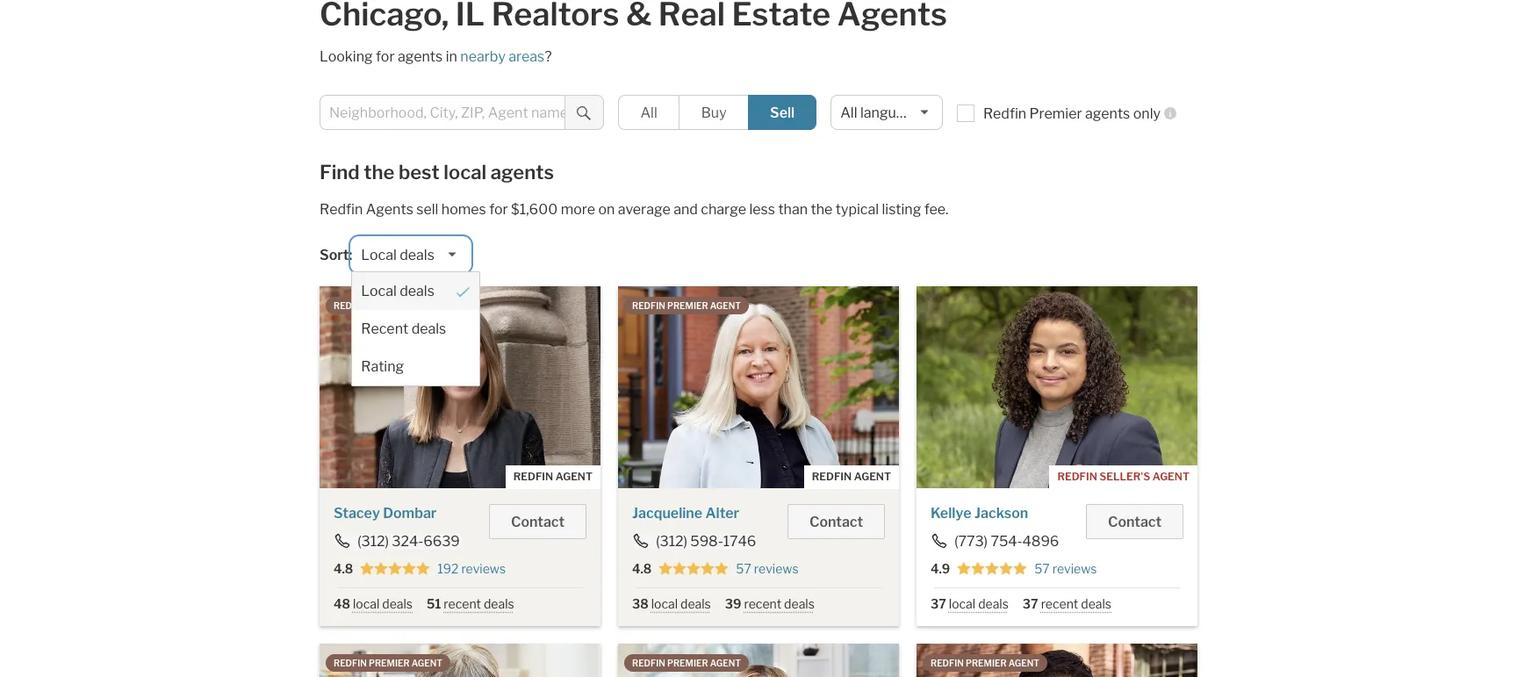 Task type: vqa. For each thing, say whether or not it's contained in the screenshot.
REDFIN AGENT to the right
yes



Task type: describe. For each thing, give the bounding box(es) containing it.
rating 4.8 out of 5 element for 598-
[[659, 561, 729, 577]]

premier for photo of nancy huetteman
[[369, 658, 410, 669]]

contact button for (773) 754-4896
[[1086, 504, 1184, 539]]

38
[[632, 596, 649, 611]]

rating
[[361, 358, 404, 375]]

324-
[[392, 533, 424, 550]]

kellye jackson
[[931, 505, 1029, 522]]

than
[[778, 201, 808, 218]]

submit search image
[[577, 106, 591, 120]]

(312) 324-6639 button
[[334, 533, 461, 550]]

redfin for redfin premier agents only
[[984, 105, 1027, 122]]

1 horizontal spatial agents
[[491, 161, 554, 184]]

agents
[[366, 201, 414, 218]]

typical
[[836, 201, 879, 218]]

37 recent deals
[[1023, 596, 1112, 611]]

deals for 51 recent deals
[[484, 596, 514, 611]]

4.8 for (312) 324-6639
[[334, 561, 353, 576]]

reviews for (312) 324-6639
[[461, 561, 506, 576]]

redfin agent for 6639
[[514, 470, 593, 483]]

57 for (773) 754-4896
[[1035, 561, 1050, 576]]

all for all
[[641, 105, 658, 121]]

(312) 598-1746 button
[[632, 533, 757, 550]]

languages
[[861, 105, 928, 121]]

buy
[[701, 105, 727, 121]]

39 recent deals
[[725, 596, 815, 611]]

redfin for redfin agents sell homes for $1,600 more on average and charge less than the typical listing fee.
[[320, 201, 363, 218]]

premier for photo of kathy schrage
[[667, 658, 708, 669]]

local for kellye jackson
[[949, 596, 976, 611]]

local deals element
[[352, 272, 480, 310]]

photo of steve otwell image
[[917, 644, 1198, 677]]

on
[[598, 201, 615, 218]]

192
[[438, 561, 459, 576]]

0 horizontal spatial the
[[364, 161, 395, 184]]

only
[[1134, 105, 1161, 122]]

192 reviews
[[438, 561, 506, 576]]

fee.
[[925, 201, 949, 218]]

598-
[[691, 533, 723, 550]]

51 recent deals
[[427, 596, 514, 611]]

57 reviews for 1746
[[736, 561, 799, 576]]

jackson
[[975, 505, 1029, 522]]

sell
[[770, 105, 795, 121]]

recent for (773) 754-4896
[[1041, 596, 1079, 611]]

seller's
[[1100, 470, 1151, 483]]

(312) for (312) 324-6639
[[357, 533, 389, 550]]

agents for for
[[398, 48, 443, 65]]

$1,600
[[511, 201, 558, 218]]

stacey dombar
[[334, 505, 437, 522]]

Sell radio
[[748, 95, 817, 130]]

48 local deals
[[334, 596, 413, 611]]

deals for 37 recent deals
[[1081, 596, 1112, 611]]

kellye jackson link
[[931, 505, 1029, 522]]

option group containing all
[[618, 95, 817, 130]]

57 for (312) 598-1746
[[736, 561, 752, 576]]

redfin seller's agent
[[1058, 470, 1190, 483]]

Neighborhood, City, ZIP, Agent name search field
[[320, 95, 566, 130]]

jacqueline
[[632, 505, 703, 522]]

Buy radio
[[679, 95, 749, 130]]

local up "homes"
[[444, 161, 487, 184]]

stacey
[[334, 505, 380, 522]]

jacqueline alter
[[632, 505, 740, 522]]

1 local deals from the top
[[361, 247, 435, 263]]

photo of stacey dombar image
[[320, 286, 601, 488]]

photo of nancy huetteman image
[[320, 644, 601, 677]]

rating 4.9 out of 5 element
[[957, 561, 1028, 577]]

redfin agents sell homes for $1,600 more on average and charge less than the typical listing fee.
[[320, 201, 949, 218]]

(312) 324-6639
[[357, 533, 460, 550]]

deals for 38 local deals
[[681, 596, 711, 611]]

average
[[618, 201, 671, 218]]

all for all languages
[[841, 105, 858, 121]]

deals for 48 local deals
[[382, 596, 413, 611]]

dialog containing local deals
[[352, 271, 481, 386]]



Task type: locate. For each thing, give the bounding box(es) containing it.
3 contact from the left
[[1108, 514, 1162, 530]]

57
[[736, 561, 752, 576], [1035, 561, 1050, 576]]

sell
[[417, 201, 439, 218]]

redfin agent
[[514, 470, 593, 483], [812, 470, 891, 483]]

charge
[[701, 201, 747, 218]]

39
[[725, 596, 742, 611]]

agents left in
[[398, 48, 443, 65]]

0 horizontal spatial redfin
[[320, 201, 363, 218]]

0 horizontal spatial (312)
[[357, 533, 389, 550]]

1 57 from the left
[[736, 561, 752, 576]]

4896
[[1023, 533, 1059, 550]]

recent right 51
[[444, 596, 481, 611]]

37 local deals
[[931, 596, 1009, 611]]

0 horizontal spatial 57
[[736, 561, 752, 576]]

deals down rating 4.9 out of 5 'element' at the bottom
[[979, 596, 1009, 611]]

2 contact button from the left
[[788, 504, 885, 539]]

1 horizontal spatial 37
[[1023, 596, 1039, 611]]

All radio
[[618, 95, 680, 130]]

1 horizontal spatial all
[[841, 105, 858, 121]]

2 horizontal spatial contact button
[[1086, 504, 1184, 539]]

contact for 1746
[[810, 514, 863, 530]]

1 horizontal spatial reviews
[[754, 561, 799, 576]]

2 reviews from the left
[[754, 561, 799, 576]]

homes
[[442, 201, 486, 218]]

1 horizontal spatial contact
[[810, 514, 863, 530]]

dialog
[[352, 271, 481, 386]]

all
[[641, 105, 658, 121], [841, 105, 858, 121]]

57 reviews up 37 recent deals
[[1035, 561, 1097, 576]]

reviews up 37 recent deals
[[1053, 561, 1097, 576]]

redfin agent for 1746
[[812, 470, 891, 483]]

1 recent from the left
[[444, 596, 481, 611]]

1 4.8 from the left
[[334, 561, 353, 576]]

1 local from the top
[[361, 247, 397, 263]]

48
[[334, 596, 350, 611]]

agents
[[398, 48, 443, 65], [1086, 105, 1131, 122], [491, 161, 554, 184]]

1 horizontal spatial the
[[811, 201, 833, 218]]

photo of kellye jackson image
[[917, 286, 1198, 488]]

agents up $1,600
[[491, 161, 554, 184]]

754-
[[991, 533, 1023, 550]]

2 horizontal spatial recent
[[1041, 596, 1079, 611]]

0 horizontal spatial recent
[[444, 596, 481, 611]]

?
[[545, 48, 552, 65]]

4.9
[[931, 561, 950, 576]]

reviews up 39 recent deals
[[754, 561, 799, 576]]

1 horizontal spatial rating 4.8 out of 5 element
[[659, 561, 729, 577]]

best
[[399, 161, 440, 184]]

1 vertical spatial redfin
[[320, 201, 363, 218]]

premier for photo of steve otwell
[[966, 658, 1007, 669]]

listing
[[882, 201, 922, 218]]

recent for (312) 324-6639
[[444, 596, 481, 611]]

for right looking
[[376, 48, 395, 65]]

57 down 4896
[[1035, 561, 1050, 576]]

agents for premier
[[1086, 105, 1131, 122]]

1 vertical spatial agents
[[1086, 105, 1131, 122]]

57 down 1746
[[736, 561, 752, 576]]

(312) for (312) 598-1746
[[656, 533, 688, 550]]

deals up recent deals
[[400, 283, 435, 299]]

1 vertical spatial for
[[489, 201, 508, 218]]

recent for (312) 598-1746
[[744, 596, 782, 611]]

1 vertical spatial local deals
[[361, 283, 435, 299]]

jacqueline alter link
[[632, 505, 740, 522]]

2 redfin agent from the left
[[812, 470, 891, 483]]

(773) 754-4896 button
[[931, 533, 1060, 550]]

for
[[376, 48, 395, 65], [489, 201, 508, 218]]

deals right 39
[[784, 596, 815, 611]]

premier
[[1030, 105, 1083, 122]]

reviews right 192
[[461, 561, 506, 576]]

2 all from the left
[[841, 105, 858, 121]]

redfin premier agent for photo of steve otwell
[[931, 658, 1040, 669]]

0 horizontal spatial 4.8
[[334, 561, 353, 576]]

0 horizontal spatial all
[[641, 105, 658, 121]]

2 local from the top
[[361, 283, 397, 299]]

1 contact from the left
[[511, 514, 565, 530]]

all right submit search icon
[[641, 105, 658, 121]]

2 local deals from the top
[[361, 283, 435, 299]]

redfin
[[984, 105, 1027, 122], [320, 201, 363, 218]]

(312) down jacqueline
[[656, 533, 688, 550]]

looking for agents in nearby areas ?
[[320, 48, 552, 65]]

contact
[[511, 514, 565, 530], [810, 514, 863, 530], [1108, 514, 1162, 530]]

redfin premier agent for photo of nancy huetteman
[[334, 658, 443, 669]]

(773) 754-4896
[[955, 533, 1059, 550]]

photo of jacqueline alter image
[[618, 286, 899, 488]]

looking
[[320, 48, 373, 65]]

1 redfin agent from the left
[[514, 470, 593, 483]]

0 horizontal spatial rating 4.8 out of 5 element
[[360, 561, 431, 577]]

find
[[320, 161, 360, 184]]

contact button for (312) 324-6639
[[489, 504, 587, 539]]

local for jacqueline alter
[[651, 596, 678, 611]]

3 contact button from the left
[[1086, 504, 1184, 539]]

1 37 from the left
[[931, 596, 947, 611]]

1 rating 4.8 out of 5 element from the left
[[360, 561, 431, 577]]

option group
[[618, 95, 817, 130]]

1 horizontal spatial 57
[[1035, 561, 1050, 576]]

all languages
[[841, 105, 928, 121]]

0 horizontal spatial agents
[[398, 48, 443, 65]]

deals inside 'element'
[[400, 283, 435, 299]]

local right 38
[[651, 596, 678, 611]]

nearby areas link
[[460, 48, 545, 65]]

2 contact from the left
[[810, 514, 863, 530]]

local
[[444, 161, 487, 184], [353, 596, 380, 611], [651, 596, 678, 611], [949, 596, 976, 611]]

local deals
[[361, 247, 435, 263], [361, 283, 435, 299]]

0 vertical spatial local
[[361, 247, 397, 263]]

local deals up "local deals" 'element'
[[361, 247, 435, 263]]

and
[[674, 201, 698, 218]]

(773)
[[955, 533, 988, 550]]

1 horizontal spatial contact button
[[788, 504, 885, 539]]

4.8
[[334, 561, 353, 576], [632, 561, 652, 576]]

local deals up recent deals
[[361, 283, 435, 299]]

contact for 4896
[[1108, 514, 1162, 530]]

alter
[[706, 505, 740, 522]]

1 horizontal spatial 4.8
[[632, 561, 652, 576]]

2 vertical spatial agents
[[491, 161, 554, 184]]

all inside radio
[[641, 105, 658, 121]]

redfin premier agent for photo of kathy schrage
[[632, 658, 741, 669]]

1 horizontal spatial 57 reviews
[[1035, 561, 1097, 576]]

37 for 37 local deals
[[931, 596, 947, 611]]

deals left 39
[[681, 596, 711, 611]]

3 recent from the left
[[1041, 596, 1079, 611]]

57 reviews
[[736, 561, 799, 576], [1035, 561, 1097, 576]]

rating 4.8 out of 5 element
[[360, 561, 431, 577], [659, 561, 729, 577]]

local right sort:
[[361, 247, 397, 263]]

1 horizontal spatial redfin
[[984, 105, 1027, 122]]

deals up photo of steve otwell
[[1081, 596, 1112, 611]]

the right than
[[811, 201, 833, 218]]

rating 4.8 out of 5 element down (312) 598-1746 button
[[659, 561, 729, 577]]

in
[[446, 48, 457, 65]]

37
[[931, 596, 947, 611], [1023, 596, 1039, 611]]

(312)
[[357, 533, 389, 550], [656, 533, 688, 550]]

0 vertical spatial agents
[[398, 48, 443, 65]]

0 vertical spatial for
[[376, 48, 395, 65]]

photo of kathy schrage image
[[618, 644, 899, 677]]

the
[[364, 161, 395, 184], [811, 201, 833, 218]]

less
[[750, 201, 775, 218]]

0 vertical spatial local deals
[[361, 247, 435, 263]]

2 57 reviews from the left
[[1035, 561, 1097, 576]]

1 57 reviews from the left
[[736, 561, 799, 576]]

1 all from the left
[[641, 105, 658, 121]]

0 horizontal spatial contact
[[511, 514, 565, 530]]

contact button
[[489, 504, 587, 539], [788, 504, 885, 539], [1086, 504, 1184, 539]]

rating 4.8 out of 5 element for 324-
[[360, 561, 431, 577]]

local up recent
[[361, 283, 397, 299]]

deals
[[400, 247, 435, 263], [400, 283, 435, 299], [412, 321, 446, 337], [382, 596, 413, 611], [484, 596, 514, 611], [681, 596, 711, 611], [784, 596, 815, 611], [979, 596, 1009, 611], [1081, 596, 1112, 611]]

0 horizontal spatial contact button
[[489, 504, 587, 539]]

premier
[[369, 300, 410, 311], [667, 300, 708, 311], [369, 658, 410, 669], [667, 658, 708, 669], [966, 658, 1007, 669]]

deals for 39 recent deals
[[784, 596, 815, 611]]

1 reviews from the left
[[461, 561, 506, 576]]

find the best local agents
[[320, 161, 554, 184]]

1746
[[723, 533, 756, 550]]

(312) 598-1746
[[656, 533, 756, 550]]

37 down "4.9"
[[931, 596, 947, 611]]

0 horizontal spatial 57 reviews
[[736, 561, 799, 576]]

contact for 6639
[[511, 514, 565, 530]]

57 reviews for 4896
[[1035, 561, 1097, 576]]

1 horizontal spatial for
[[489, 201, 508, 218]]

2 horizontal spatial agents
[[1086, 105, 1131, 122]]

recent
[[444, 596, 481, 611], [744, 596, 782, 611], [1041, 596, 1079, 611]]

local inside "local deals" 'element'
[[361, 283, 397, 299]]

6639
[[423, 533, 460, 550]]

local
[[361, 247, 397, 263], [361, 283, 397, 299]]

51
[[427, 596, 441, 611]]

list box containing local deals
[[352, 238, 481, 386]]

0 vertical spatial the
[[364, 161, 395, 184]]

contact button for (312) 598-1746
[[788, 504, 885, 539]]

redfin premier agent
[[334, 300, 443, 311], [632, 300, 741, 311], [334, 658, 443, 669], [632, 658, 741, 669], [931, 658, 1040, 669]]

more
[[561, 201, 595, 218]]

0 horizontal spatial reviews
[[461, 561, 506, 576]]

kellye
[[931, 505, 972, 522]]

stacey dombar link
[[334, 505, 437, 522]]

0 horizontal spatial for
[[376, 48, 395, 65]]

2 37 from the left
[[1023, 596, 1039, 611]]

areas
[[509, 48, 545, 65]]

reviews for (773) 754-4896
[[1053, 561, 1097, 576]]

redfin left premier
[[984, 105, 1027, 122]]

redfin down "find"
[[320, 201, 363, 218]]

recent right 39
[[744, 596, 782, 611]]

list box
[[352, 238, 481, 386]]

redfin
[[334, 300, 367, 311], [632, 300, 666, 311], [514, 470, 553, 483], [812, 470, 852, 483], [1058, 470, 1098, 483], [334, 658, 367, 669], [632, 658, 666, 669], [931, 658, 964, 669]]

1 contact button from the left
[[489, 504, 587, 539]]

deals for 37 local deals
[[979, 596, 1009, 611]]

for right "homes"
[[489, 201, 508, 218]]

2 57 from the left
[[1035, 561, 1050, 576]]

agents left only
[[1086, 105, 1131, 122]]

reviews for (312) 598-1746
[[754, 561, 799, 576]]

4.8 up 48
[[334, 561, 353, 576]]

1 horizontal spatial recent
[[744, 596, 782, 611]]

all left 'languages' at the top right
[[841, 105, 858, 121]]

1 (312) from the left
[[357, 533, 389, 550]]

0 horizontal spatial redfin agent
[[514, 470, 593, 483]]

2 rating 4.8 out of 5 element from the left
[[659, 561, 729, 577]]

3 reviews from the left
[[1053, 561, 1097, 576]]

recent up photo of steve otwell
[[1041, 596, 1079, 611]]

37 down rating 4.9 out of 5 'element' at the bottom
[[1023, 596, 1039, 611]]

4.8 for (312) 598-1746
[[632, 561, 652, 576]]

2 recent from the left
[[744, 596, 782, 611]]

nearby
[[460, 48, 506, 65]]

0 horizontal spatial 37
[[931, 596, 947, 611]]

local down "4.9"
[[949, 596, 976, 611]]

recent deals
[[361, 321, 446, 337]]

agent
[[412, 300, 443, 311], [710, 300, 741, 311], [556, 470, 593, 483], [854, 470, 891, 483], [1153, 470, 1190, 483], [412, 658, 443, 669], [710, 658, 741, 669], [1009, 658, 1040, 669]]

1 horizontal spatial redfin agent
[[812, 470, 891, 483]]

1 vertical spatial the
[[811, 201, 833, 218]]

38 local deals
[[632, 596, 711, 611]]

1 horizontal spatial (312)
[[656, 533, 688, 550]]

2 horizontal spatial contact
[[1108, 514, 1162, 530]]

deals down "local deals" 'element'
[[412, 321, 446, 337]]

4.8 up 38
[[632, 561, 652, 576]]

1 vertical spatial local
[[361, 283, 397, 299]]

deals down '192 reviews'
[[484, 596, 514, 611]]

redfin premier agents only
[[984, 105, 1161, 122]]

2 (312) from the left
[[656, 533, 688, 550]]

57 reviews up 39 recent deals
[[736, 561, 799, 576]]

local right 48
[[353, 596, 380, 611]]

2 horizontal spatial reviews
[[1053, 561, 1097, 576]]

local for stacey dombar
[[353, 596, 380, 611]]

2 4.8 from the left
[[632, 561, 652, 576]]

rating 4.8 out of 5 element down (312) 324-6639 button
[[360, 561, 431, 577]]

the up agents
[[364, 161, 395, 184]]

sort:
[[320, 246, 352, 263]]

reviews
[[461, 561, 506, 576], [754, 561, 799, 576], [1053, 561, 1097, 576]]

recent
[[361, 321, 409, 337]]

deals left 51
[[382, 596, 413, 611]]

37 for 37 recent deals
[[1023, 596, 1039, 611]]

0 vertical spatial redfin
[[984, 105, 1027, 122]]

dombar
[[383, 505, 437, 522]]

local deals inside 'element'
[[361, 283, 435, 299]]

deals up "local deals" 'element'
[[400, 247, 435, 263]]

(312) down 'stacey dombar'
[[357, 533, 389, 550]]



